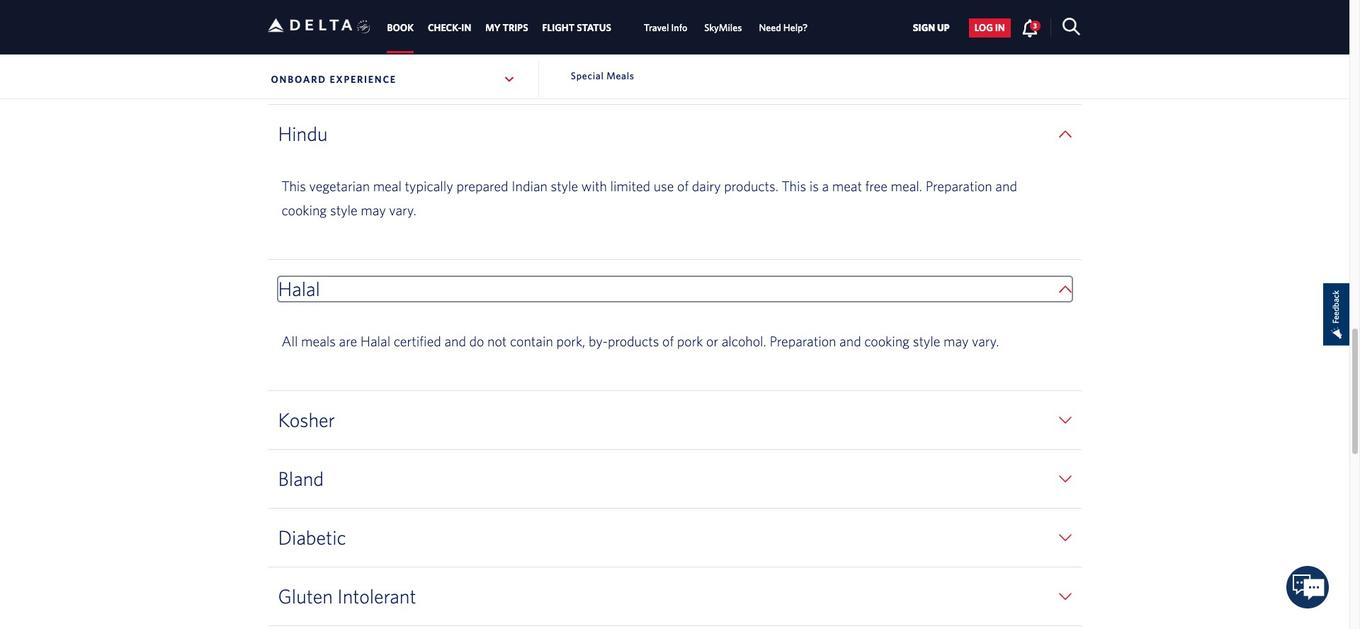 Task type: vqa. For each thing, say whether or not it's contained in the screenshot.
Need Help?
yes



Task type: describe. For each thing, give the bounding box(es) containing it.
kosher
[[278, 408, 335, 432]]

travel
[[644, 22, 669, 34]]

dairy inside this is a non-strict vegetarian meal which can include dairy products but eliminates all meats and seafood. preparation and cooking style may vary.
[[596, 23, 625, 39]]

meat
[[832, 178, 862, 194]]

are
[[339, 333, 357, 349]]

3 link
[[1022, 18, 1041, 37]]

bland button
[[278, 467, 1072, 491]]

which
[[488, 23, 523, 39]]

dairy inside this vegetarian meal typically prepared indian style with limited use of dairy products. this is a meat free meal. preparation and cooking style may vary.
[[692, 178, 721, 194]]

onboard experience
[[271, 74, 397, 85]]

this vegetarian meal typically prepared indian style with limited use of dairy products. this is a meat free meal. preparation and cooking style may vary.
[[282, 178, 1018, 218]]

gluten intolerant
[[278, 585, 416, 608]]

tab list containing book
[[380, 0, 817, 53]]

halal button
[[278, 277, 1072, 301]]

but
[[682, 23, 702, 39]]

vegetarian inside this is a non-strict vegetarian meal which can include dairy products but eliminates all meats and seafood. preparation and cooking style may vary.
[[393, 23, 453, 39]]

diabetic button
[[278, 526, 1072, 550]]

non-
[[332, 23, 359, 39]]

this for this is a non-strict vegetarian meal which can include dairy products but eliminates all meats and seafood. preparation and cooking style may vary.
[[282, 23, 306, 39]]

trips
[[503, 22, 528, 34]]

check-
[[428, 22, 462, 34]]

info
[[671, 22, 688, 34]]

experience
[[330, 74, 397, 85]]

flight
[[543, 22, 575, 34]]

3
[[1034, 21, 1037, 30]]

skymiles
[[705, 22, 742, 34]]

this is a non-strict vegetarian meal which can include dairy products but eliminates all meats and seafood. preparation and cooking style may vary.
[[282, 23, 1041, 63]]

typically
[[405, 178, 453, 194]]

my trips
[[486, 22, 528, 34]]

my
[[486, 22, 501, 34]]

cooking inside this vegetarian meal typically prepared indian style with limited use of dairy products. this is a meat free meal. preparation and cooking style may vary.
[[282, 202, 327, 218]]

1 vertical spatial halal
[[361, 333, 391, 349]]

certified
[[394, 333, 441, 349]]

book link
[[387, 15, 414, 41]]

travel info link
[[644, 15, 688, 41]]

products for by-
[[608, 333, 659, 349]]

by-
[[589, 333, 608, 349]]

in
[[462, 22, 471, 34]]

seafood.
[[849, 23, 898, 39]]

log in button
[[969, 18, 1011, 37]]

prepared
[[457, 178, 509, 194]]

flight status
[[543, 22, 611, 34]]

sign up link
[[908, 18, 956, 37]]

indian
[[512, 178, 548, 194]]

intolerant
[[337, 585, 416, 608]]

not
[[488, 333, 507, 349]]

products.
[[724, 178, 779, 194]]

this for this vegetarian meal typically prepared indian style with limited use of dairy products. this is a meat free meal. preparation and cooking style may vary.
[[282, 178, 306, 194]]

delta air lines image
[[268, 3, 353, 47]]

sign
[[913, 22, 935, 34]]

vary. inside this is a non-strict vegetarian meal which can include dairy products but eliminates all meats and seafood. preparation and cooking style may vary.
[[341, 47, 368, 63]]

need help? link
[[759, 15, 808, 41]]

free
[[866, 178, 888, 194]]

meal inside this vegetarian meal typically prepared indian style with limited use of dairy products. this is a meat free meal. preparation and cooking style may vary.
[[373, 178, 402, 194]]

contain
[[510, 333, 553, 349]]

skymiles link
[[705, 15, 742, 41]]

a inside this vegetarian meal typically prepared indian style with limited use of dairy products. this is a meat free meal. preparation and cooking style may vary.
[[822, 178, 829, 194]]

products for dairy
[[628, 23, 679, 39]]

in
[[996, 22, 1005, 34]]

include
[[550, 23, 592, 39]]

gluten
[[278, 585, 333, 608]]



Task type: locate. For each thing, give the bounding box(es) containing it.
1 horizontal spatial halal
[[361, 333, 391, 349]]

meal inside this is a non-strict vegetarian meal which can include dairy products but eliminates all meats and seafood. preparation and cooking style may vary.
[[456, 23, 485, 39]]

of inside this vegetarian meal typically prepared indian style with limited use of dairy products. this is a meat free meal. preparation and cooking style may vary.
[[678, 178, 689, 194]]

0 horizontal spatial is
[[309, 23, 319, 39]]

0 vertical spatial a
[[322, 23, 329, 39]]

0 vertical spatial cooking
[[996, 23, 1041, 39]]

and inside this vegetarian meal typically prepared indian style with limited use of dairy products. this is a meat free meal. preparation and cooking style may vary.
[[996, 178, 1018, 194]]

meats
[[785, 23, 821, 39]]

meal left my
[[456, 23, 485, 39]]

skyteam image
[[357, 5, 371, 49]]

onboard
[[271, 74, 327, 85]]

meals
[[607, 70, 635, 81]]

0 horizontal spatial halal
[[278, 277, 320, 301]]

cooking
[[996, 23, 1041, 39], [282, 202, 327, 218], [865, 333, 910, 349]]

0 horizontal spatial dairy
[[596, 23, 625, 39]]

2 vertical spatial preparation
[[770, 333, 837, 349]]

cooking inside this is a non-strict vegetarian meal which can include dairy products but eliminates all meats and seafood. preparation and cooking style may vary.
[[996, 23, 1041, 39]]

dairy right use
[[692, 178, 721, 194]]

check-in
[[428, 22, 471, 34]]

meal.
[[891, 178, 923, 194]]

of left pork at the bottom of the page
[[663, 333, 674, 349]]

with
[[582, 178, 607, 194]]

is
[[309, 23, 319, 39], [810, 178, 819, 194]]

may
[[312, 47, 337, 63], [361, 202, 386, 218], [944, 333, 969, 349]]

meals
[[301, 333, 336, 349]]

use
[[654, 178, 674, 194]]

a inside this is a non-strict vegetarian meal which can include dairy products but eliminates all meats and seafood. preparation and cooking style may vary.
[[322, 23, 329, 39]]

sign up
[[913, 22, 950, 34]]

log
[[975, 22, 993, 34]]

is left meat
[[810, 178, 819, 194]]

diabetic
[[278, 526, 346, 549]]

of right use
[[678, 178, 689, 194]]

1 vertical spatial vary.
[[389, 202, 416, 218]]

0 vertical spatial halal
[[278, 277, 320, 301]]

of
[[678, 178, 689, 194], [663, 333, 674, 349]]

1 horizontal spatial is
[[810, 178, 819, 194]]

hindu
[[278, 122, 328, 145]]

status
[[577, 22, 611, 34]]

bland
[[278, 467, 324, 491]]

1 vertical spatial meal
[[373, 178, 402, 194]]

is left non-
[[309, 23, 319, 39]]

0 horizontal spatial vary.
[[341, 47, 368, 63]]

book
[[387, 22, 414, 34]]

1 horizontal spatial a
[[822, 178, 829, 194]]

preparation inside this vegetarian meal typically prepared indian style with limited use of dairy products. this is a meat free meal. preparation and cooking style may vary.
[[926, 178, 993, 194]]

vegetarian inside this vegetarian meal typically prepared indian style with limited use of dairy products. this is a meat free meal. preparation and cooking style may vary.
[[309, 178, 370, 194]]

1 horizontal spatial dairy
[[692, 178, 721, 194]]

dairy right 'include'
[[596, 23, 625, 39]]

dairy
[[596, 23, 625, 39], [692, 178, 721, 194]]

0 vertical spatial vegetarian
[[393, 23, 453, 39]]

preparation right meal.
[[926, 178, 993, 194]]

special meals
[[571, 70, 635, 81]]

0 horizontal spatial of
[[663, 333, 674, 349]]

eliminates
[[705, 23, 765, 39]]

1 vertical spatial products
[[608, 333, 659, 349]]

kosher button
[[278, 408, 1072, 432]]

gluten intolerant button
[[278, 585, 1072, 609]]

a left non-
[[322, 23, 329, 39]]

meal
[[456, 23, 485, 39], [373, 178, 402, 194]]

2 horizontal spatial may
[[944, 333, 969, 349]]

1 horizontal spatial may
[[361, 202, 386, 218]]

halal
[[278, 277, 320, 301], [361, 333, 391, 349]]

meal left typically
[[373, 178, 402, 194]]

vegetarian
[[393, 23, 453, 39], [309, 178, 370, 194]]

1 vertical spatial of
[[663, 333, 674, 349]]

need
[[759, 22, 781, 34]]

do
[[470, 333, 484, 349]]

can
[[526, 23, 547, 39]]

0 horizontal spatial vegetarian
[[309, 178, 370, 194]]

limited
[[610, 178, 651, 194]]

0 vertical spatial dairy
[[596, 23, 625, 39]]

1 horizontal spatial cooking
[[865, 333, 910, 349]]

up
[[938, 22, 950, 34]]

halal up all
[[278, 277, 320, 301]]

is inside this vegetarian meal typically prepared indian style with limited use of dairy products. this is a meat free meal. preparation and cooking style may vary.
[[810, 178, 819, 194]]

1 horizontal spatial meal
[[456, 23, 485, 39]]

1 vertical spatial dairy
[[692, 178, 721, 194]]

vary. inside this vegetarian meal typically prepared indian style with limited use of dairy products. this is a meat free meal. preparation and cooking style may vary.
[[389, 202, 416, 218]]

1 vertical spatial is
[[810, 178, 819, 194]]

check-in link
[[428, 15, 471, 41]]

is inside this is a non-strict vegetarian meal which can include dairy products but eliminates all meats and seafood. preparation and cooking style may vary.
[[309, 23, 319, 39]]

preparation right alcohol.
[[770, 333, 837, 349]]

0 horizontal spatial a
[[322, 23, 329, 39]]

alcohol.
[[722, 333, 767, 349]]

2 horizontal spatial cooking
[[996, 23, 1041, 39]]

may inside this vegetarian meal typically prepared indian style with limited use of dairy products. this is a meat free meal. preparation and cooking style may vary.
[[361, 202, 386, 218]]

0 vertical spatial preparation
[[901, 23, 968, 39]]

products
[[628, 23, 679, 39], [608, 333, 659, 349]]

all
[[768, 23, 781, 39]]

1 horizontal spatial vegetarian
[[393, 23, 453, 39]]

1 horizontal spatial vary.
[[389, 202, 416, 218]]

vary.
[[341, 47, 368, 63], [389, 202, 416, 218], [972, 333, 999, 349]]

0 vertical spatial products
[[628, 23, 679, 39]]

or
[[707, 333, 719, 349]]

may inside this is a non-strict vegetarian meal which can include dairy products but eliminates all meats and seafood. preparation and cooking style may vary.
[[312, 47, 337, 63]]

0 vertical spatial vary.
[[341, 47, 368, 63]]

1 vertical spatial preparation
[[926, 178, 993, 194]]

special
[[571, 70, 604, 81]]

hindu button
[[278, 122, 1072, 146]]

all
[[282, 333, 298, 349]]

tab list
[[380, 0, 817, 53]]

onboard experience button
[[268, 62, 519, 97]]

log in
[[975, 22, 1005, 34]]

2 vertical spatial vary.
[[972, 333, 999, 349]]

0 horizontal spatial may
[[312, 47, 337, 63]]

preparation inside this is a non-strict vegetarian meal which can include dairy products but eliminates all meats and seafood. preparation and cooking style may vary.
[[901, 23, 968, 39]]

pork,
[[557, 333, 586, 349]]

0 horizontal spatial meal
[[373, 178, 402, 194]]

pork
[[677, 333, 703, 349]]

halal right are
[[361, 333, 391, 349]]

need help?
[[759, 22, 808, 34]]

my trips link
[[486, 15, 528, 41]]

flight status link
[[543, 15, 611, 41]]

1 vertical spatial a
[[822, 178, 829, 194]]

1 vertical spatial may
[[361, 202, 386, 218]]

this up onboard on the top left
[[282, 23, 306, 39]]

style inside this is a non-strict vegetarian meal which can include dairy products but eliminates all meats and seafood. preparation and cooking style may vary.
[[282, 47, 309, 63]]

0 vertical spatial of
[[678, 178, 689, 194]]

2 horizontal spatial vary.
[[972, 333, 999, 349]]

a
[[322, 23, 329, 39], [822, 178, 829, 194]]

this right products.
[[782, 178, 807, 194]]

all meals are halal certified and do not contain pork, by-products of pork or alcohol. preparation and cooking style may vary.
[[282, 333, 999, 349]]

this
[[282, 23, 306, 39], [282, 178, 306, 194], [782, 178, 807, 194]]

this down hindu
[[282, 178, 306, 194]]

2 vertical spatial may
[[944, 333, 969, 349]]

preparation left log
[[901, 23, 968, 39]]

this inside this is a non-strict vegetarian meal which can include dairy products but eliminates all meats and seafood. preparation and cooking style may vary.
[[282, 23, 306, 39]]

1 horizontal spatial of
[[678, 178, 689, 194]]

0 horizontal spatial cooking
[[282, 202, 327, 218]]

travel info
[[644, 22, 688, 34]]

products inside this is a non-strict vegetarian meal which can include dairy products but eliminates all meats and seafood. preparation and cooking style may vary.
[[628, 23, 679, 39]]

a left meat
[[822, 178, 829, 194]]

2 vertical spatial cooking
[[865, 333, 910, 349]]

help?
[[784, 22, 808, 34]]

style
[[282, 47, 309, 63], [551, 178, 578, 194], [330, 202, 358, 218], [913, 333, 941, 349]]

strict
[[359, 23, 389, 39]]

0 vertical spatial meal
[[456, 23, 485, 39]]

0 vertical spatial is
[[309, 23, 319, 39]]

0 vertical spatial may
[[312, 47, 337, 63]]

1 vertical spatial vegetarian
[[309, 178, 370, 194]]

message us image
[[1287, 567, 1330, 609]]

halal inside 'dropdown button'
[[278, 277, 320, 301]]

1 vertical spatial cooking
[[282, 202, 327, 218]]



